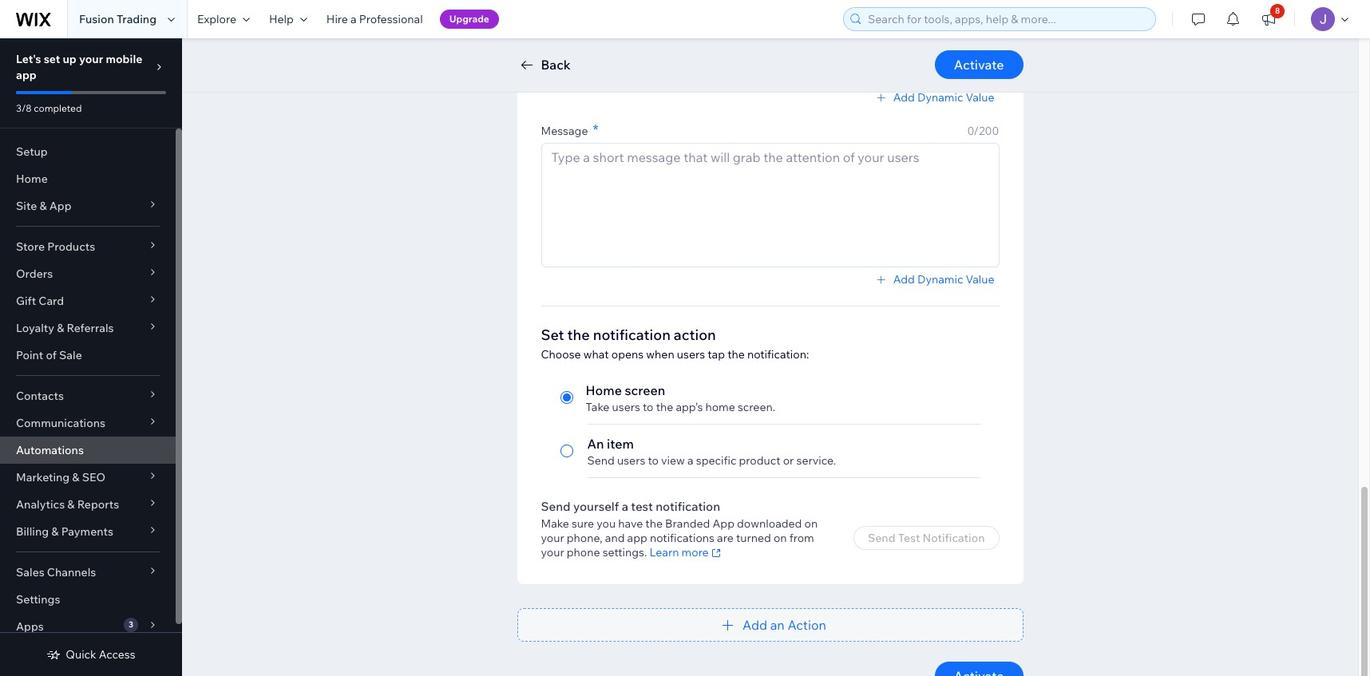 Task type: locate. For each thing, give the bounding box(es) containing it.
* right "title"
[[630, 34, 636, 53]]

a left test
[[622, 499, 628, 514]]

dynamic for *
[[917, 272, 963, 287]]

help button
[[260, 0, 317, 38]]

notification up opens
[[593, 326, 671, 344]]

site & app
[[16, 199, 72, 213]]

view
[[661, 454, 685, 468]]

app inside the let's set up your mobile app
[[16, 68, 37, 82]]

sure
[[572, 517, 594, 531]]

back
[[541, 57, 571, 73]]

automations
[[16, 443, 84, 458]]

1 vertical spatial send
[[541, 499, 571, 514]]

1 horizontal spatial app
[[713, 517, 735, 531]]

home screen take users to the app's home screen.
[[586, 383, 775, 414]]

a right view
[[688, 454, 694, 468]]

0 vertical spatial add dynamic value button
[[874, 90, 995, 105]]

home
[[705, 400, 735, 414]]

send down an
[[587, 454, 615, 468]]

Search for tools, apps, help & more... field
[[863, 8, 1151, 30]]

users down action
[[677, 347, 705, 362]]

1 vertical spatial dynamic
[[917, 272, 963, 287]]

make sure you have the branded app downloaded on your phone, and app notifications are turned on from your phone settings.
[[541, 517, 818, 560]]

gift
[[16, 294, 36, 308]]

to for screen
[[643, 400, 654, 414]]

0 horizontal spatial app
[[16, 68, 37, 82]]

marketing
[[16, 470, 70, 485]]

add for *
[[893, 272, 915, 287]]

channels
[[47, 565, 96, 580]]

app
[[16, 68, 37, 82], [627, 531, 647, 545]]

take
[[586, 400, 610, 414]]

1 horizontal spatial app
[[627, 531, 647, 545]]

0 vertical spatial app
[[16, 68, 37, 82]]

& right site
[[39, 199, 47, 213]]

& left seo
[[72, 470, 79, 485]]

phone
[[567, 545, 600, 560]]

1 add dynamic value button from the top
[[874, 90, 995, 105]]

orders button
[[0, 260, 176, 287]]

2 add dynamic value from the top
[[893, 272, 995, 287]]

users for screen
[[612, 400, 640, 414]]

app left turned at right bottom
[[713, 517, 735, 531]]

an
[[770, 617, 785, 633]]

0 vertical spatial send
[[587, 454, 615, 468]]

1 horizontal spatial on
[[805, 517, 818, 531]]

1 value from the top
[[966, 90, 995, 105]]

1 vertical spatial app
[[713, 517, 735, 531]]

0 vertical spatial app
[[49, 199, 72, 213]]

setup
[[16, 145, 48, 159]]

on left from
[[774, 531, 787, 545]]

& right billing
[[51, 525, 59, 539]]

tap
[[708, 347, 725, 362]]

to inside home screen take users to the app's home screen.
[[643, 400, 654, 414]]

you
[[597, 517, 616, 531]]

1 horizontal spatial home
[[586, 383, 622, 398]]

home inside home screen take users to the app's home screen.
[[586, 383, 622, 398]]

app down let's
[[16, 68, 37, 82]]

home
[[16, 172, 48, 186], [586, 383, 622, 398]]

2 dynamic from the top
[[917, 272, 963, 287]]

on
[[805, 517, 818, 531], [774, 531, 787, 545]]

None text field
[[541, 57, 999, 85], [541, 143, 999, 268], [541, 57, 999, 85], [541, 143, 999, 268]]

1 vertical spatial home
[[586, 383, 622, 398]]

& right loyalty
[[57, 321, 64, 335]]

your right up
[[79, 52, 103, 66]]

add dynamic value for title
[[893, 90, 995, 105]]

0 vertical spatial add dynamic value
[[893, 90, 995, 105]]

communications button
[[0, 410, 176, 437]]

to down screen at the left bottom of the page
[[643, 400, 654, 414]]

0 vertical spatial notification
[[593, 326, 671, 344]]

the inside make sure you have the branded app downloaded on your phone, and app notifications are turned on from your phone settings.
[[645, 517, 663, 531]]

action
[[788, 617, 826, 633]]

1 vertical spatial a
[[688, 454, 694, 468]]

1 vertical spatial add dynamic value button
[[874, 272, 995, 287]]

home inside the sidebar 'element'
[[16, 172, 48, 186]]

professional
[[359, 12, 423, 26]]

home up take
[[586, 383, 622, 398]]

send
[[587, 454, 615, 468], [541, 499, 571, 514]]

card
[[39, 294, 64, 308]]

8
[[1275, 6, 1280, 16]]

screen
[[625, 383, 665, 398]]

0 vertical spatial dynamic
[[917, 90, 963, 105]]

0 horizontal spatial *
[[593, 121, 599, 139]]

a right hire
[[351, 12, 357, 26]]

settings.
[[603, 545, 647, 560]]

home down setup
[[16, 172, 48, 186]]

gift card button
[[0, 287, 176, 315]]

activate
[[954, 57, 1004, 73]]

send up make
[[541, 499, 571, 514]]

& inside popup button
[[72, 470, 79, 485]]

mobile
[[106, 52, 142, 66]]

1 dynamic from the top
[[917, 90, 963, 105]]

add dynamic value
[[893, 90, 995, 105], [893, 272, 995, 287]]

0 horizontal spatial home
[[16, 172, 48, 186]]

users down screen at the left bottom of the page
[[612, 400, 640, 414]]

1 add dynamic value from the top
[[893, 90, 995, 105]]

2 vertical spatial add
[[743, 617, 767, 633]]

apps
[[16, 620, 44, 634]]

product
[[739, 454, 781, 468]]

settings
[[16, 593, 60, 607]]

contacts
[[16, 389, 64, 403]]

dynamic
[[917, 90, 963, 105], [917, 272, 963, 287]]

opens
[[612, 347, 644, 362]]

0 horizontal spatial app
[[49, 199, 72, 213]]

0 vertical spatial users
[[677, 347, 705, 362]]

send yourself a test notification
[[541, 499, 720, 514]]

the left app's on the bottom
[[656, 400, 673, 414]]

the
[[567, 326, 590, 344], [728, 347, 745, 362], [656, 400, 673, 414], [645, 517, 663, 531]]

a
[[351, 12, 357, 26], [688, 454, 694, 468], [622, 499, 628, 514]]

your inside the let's set up your mobile app
[[79, 52, 103, 66]]

marketing & seo button
[[0, 464, 176, 491]]

on right "downloaded"
[[805, 517, 818, 531]]

0 vertical spatial to
[[643, 400, 654, 414]]

value
[[966, 90, 995, 105], [966, 272, 995, 287]]

users inside home screen take users to the app's home screen.
[[612, 400, 640, 414]]

let's set up your mobile app
[[16, 52, 142, 82]]

1 horizontal spatial *
[[630, 34, 636, 53]]

0 vertical spatial value
[[966, 90, 995, 105]]

notification
[[593, 326, 671, 344], [656, 499, 720, 514]]

1 vertical spatial value
[[966, 272, 995, 287]]

sale
[[59, 348, 82, 363]]

2 horizontal spatial a
[[688, 454, 694, 468]]

1 vertical spatial add
[[893, 272, 915, 287]]

back button
[[517, 55, 571, 74]]

2 add dynamic value button from the top
[[874, 272, 995, 287]]

store products button
[[0, 233, 176, 260]]

upgrade
[[449, 13, 489, 25]]

activate button
[[935, 50, 1023, 79]]

app right site
[[49, 199, 72, 213]]

0 vertical spatial add
[[893, 90, 915, 105]]

notification up "branded"
[[656, 499, 720, 514]]

&
[[39, 199, 47, 213], [57, 321, 64, 335], [72, 470, 79, 485], [67, 497, 75, 512], [51, 525, 59, 539]]

2 value from the top
[[966, 272, 995, 287]]

up
[[63, 52, 77, 66]]

users down item
[[617, 454, 645, 468]]

app right the and at the bottom of the page
[[627, 531, 647, 545]]

0 vertical spatial *
[[630, 34, 636, 53]]

phone,
[[567, 531, 603, 545]]

2 vertical spatial users
[[617, 454, 645, 468]]

1 vertical spatial to
[[648, 454, 659, 468]]

upgrade button
[[440, 10, 499, 29]]

sidebar element
[[0, 38, 182, 676]]

1 horizontal spatial send
[[587, 454, 615, 468]]

1 vertical spatial app
[[627, 531, 647, 545]]

* right message
[[593, 121, 599, 139]]

the down test
[[645, 517, 663, 531]]

users inside an item send users to view a specific product or service.
[[617, 454, 645, 468]]

to inside an item send users to view a specific product or service.
[[648, 454, 659, 468]]

contacts button
[[0, 383, 176, 410]]

1 vertical spatial users
[[612, 400, 640, 414]]

to for item
[[648, 454, 659, 468]]

& left reports
[[67, 497, 75, 512]]

0 horizontal spatial a
[[351, 12, 357, 26]]

seo
[[82, 470, 106, 485]]

app inside make sure you have the branded app downloaded on your phone, and app notifications are turned on from your phone settings.
[[627, 531, 647, 545]]

2 vertical spatial a
[[622, 499, 628, 514]]

0/200
[[967, 124, 999, 138]]

add dynamic value button
[[874, 90, 995, 105], [874, 272, 995, 287]]

home for home
[[16, 172, 48, 186]]

notifications
[[650, 531, 715, 545]]

0 vertical spatial home
[[16, 172, 48, 186]]

1 horizontal spatial a
[[622, 499, 628, 514]]

app inside make sure you have the branded app downloaded on your phone, and app notifications are turned on from your phone settings.
[[713, 517, 735, 531]]

& for billing
[[51, 525, 59, 539]]

to left view
[[648, 454, 659, 468]]

1 vertical spatial notification
[[656, 499, 720, 514]]

1 vertical spatial add dynamic value
[[893, 272, 995, 287]]



Task type: vqa. For each thing, say whether or not it's contained in the screenshot.
"Completed"
yes



Task type: describe. For each thing, give the bounding box(es) containing it.
& for marketing
[[72, 470, 79, 485]]

billing & payments button
[[0, 518, 176, 545]]

of
[[46, 348, 57, 363]]

the inside home screen take users to the app's home screen.
[[656, 400, 673, 414]]

app inside site & app dropdown button
[[49, 199, 72, 213]]

store products
[[16, 240, 95, 254]]

analytics & reports button
[[0, 491, 176, 518]]

0/45
[[975, 38, 999, 52]]

add an action
[[743, 617, 826, 633]]

add an action button
[[517, 608, 1023, 642]]

are
[[717, 531, 734, 545]]

sales channels
[[16, 565, 96, 580]]

& for site
[[39, 199, 47, 213]]

explore
[[197, 12, 236, 26]]

loyalty
[[16, 321, 54, 335]]

payments
[[61, 525, 113, 539]]

0 horizontal spatial on
[[774, 531, 787, 545]]

add dynamic value button for title
[[874, 90, 995, 105]]

home for home screen take users to the app's home screen.
[[586, 383, 622, 398]]

users for item
[[617, 454, 645, 468]]

sales
[[16, 565, 44, 580]]

choose
[[541, 347, 581, 362]]

add inside button
[[743, 617, 767, 633]]

3/8
[[16, 102, 32, 114]]

billing & payments
[[16, 525, 113, 539]]

screen.
[[738, 400, 775, 414]]

or
[[783, 454, 794, 468]]

completed
[[34, 102, 82, 114]]

app's
[[676, 400, 703, 414]]

site
[[16, 199, 37, 213]]

analytics & reports
[[16, 497, 119, 512]]

quick
[[66, 648, 96, 662]]

an item send users to view a specific product or service.
[[587, 436, 836, 468]]

help
[[269, 12, 294, 26]]

when
[[646, 347, 675, 362]]

let's
[[16, 52, 41, 66]]

your left phone,
[[541, 531, 564, 545]]

downloaded
[[737, 517, 802, 531]]

learn more link
[[650, 545, 723, 561]]

service.
[[797, 454, 836, 468]]

dynamic for title
[[917, 90, 963, 105]]

title
[[605, 38, 625, 52]]

action
[[674, 326, 716, 344]]

learn more
[[650, 545, 709, 560]]

hire
[[326, 12, 348, 26]]

notification inside set the notification action choose what opens when users tap the notification:
[[593, 326, 671, 344]]

setup link
[[0, 138, 176, 165]]

& for loyalty
[[57, 321, 64, 335]]

learn
[[650, 545, 679, 560]]

point of sale
[[16, 348, 82, 363]]

a inside an item send users to view a specific product or service.
[[688, 454, 694, 468]]

1 vertical spatial *
[[593, 121, 599, 139]]

& for analytics
[[67, 497, 75, 512]]

specific
[[696, 454, 737, 468]]

automations link
[[0, 437, 176, 464]]

site & app button
[[0, 192, 176, 220]]

your down make
[[541, 545, 564, 560]]

reports
[[77, 497, 119, 512]]

what
[[584, 347, 609, 362]]

8 button
[[1251, 0, 1286, 38]]

gift card
[[16, 294, 64, 308]]

marketing & seo
[[16, 470, 106, 485]]

make
[[541, 517, 569, 531]]

add for title
[[893, 90, 915, 105]]

quick access button
[[47, 648, 135, 662]]

3/8 completed
[[16, 102, 82, 114]]

the right 'set'
[[567, 326, 590, 344]]

point of sale link
[[0, 342, 176, 369]]

test
[[631, 499, 653, 514]]

quick access
[[66, 648, 135, 662]]

value for *
[[966, 272, 995, 287]]

send inside an item send users to view a specific product or service.
[[587, 454, 615, 468]]

sales channels button
[[0, 559, 176, 586]]

have
[[618, 517, 643, 531]]

notification
[[541, 38, 602, 52]]

trading
[[117, 12, 157, 26]]

the right tap
[[728, 347, 745, 362]]

set
[[44, 52, 60, 66]]

value for title
[[966, 90, 995, 105]]

0 horizontal spatial send
[[541, 499, 571, 514]]

fusion
[[79, 12, 114, 26]]

an
[[587, 436, 604, 452]]

item
[[607, 436, 634, 452]]

set the notification action choose what opens when users tap the notification:
[[541, 326, 809, 362]]

from
[[790, 531, 814, 545]]

notification title *
[[541, 34, 636, 53]]

and
[[605, 531, 625, 545]]

analytics
[[16, 497, 65, 512]]

hire a professional
[[326, 12, 423, 26]]

settings link
[[0, 586, 176, 613]]

branded
[[665, 517, 710, 531]]

home link
[[0, 165, 176, 192]]

point
[[16, 348, 43, 363]]

0 vertical spatial a
[[351, 12, 357, 26]]

referrals
[[67, 321, 114, 335]]

add dynamic value button for *
[[874, 272, 995, 287]]

message
[[541, 124, 588, 138]]

turned
[[736, 531, 771, 545]]

notification:
[[747, 347, 809, 362]]

more
[[682, 545, 709, 560]]

message *
[[541, 121, 599, 139]]

store
[[16, 240, 45, 254]]

users inside set the notification action choose what opens when users tap the notification:
[[677, 347, 705, 362]]

add dynamic value for *
[[893, 272, 995, 287]]

set
[[541, 326, 564, 344]]

loyalty & referrals
[[16, 321, 114, 335]]



